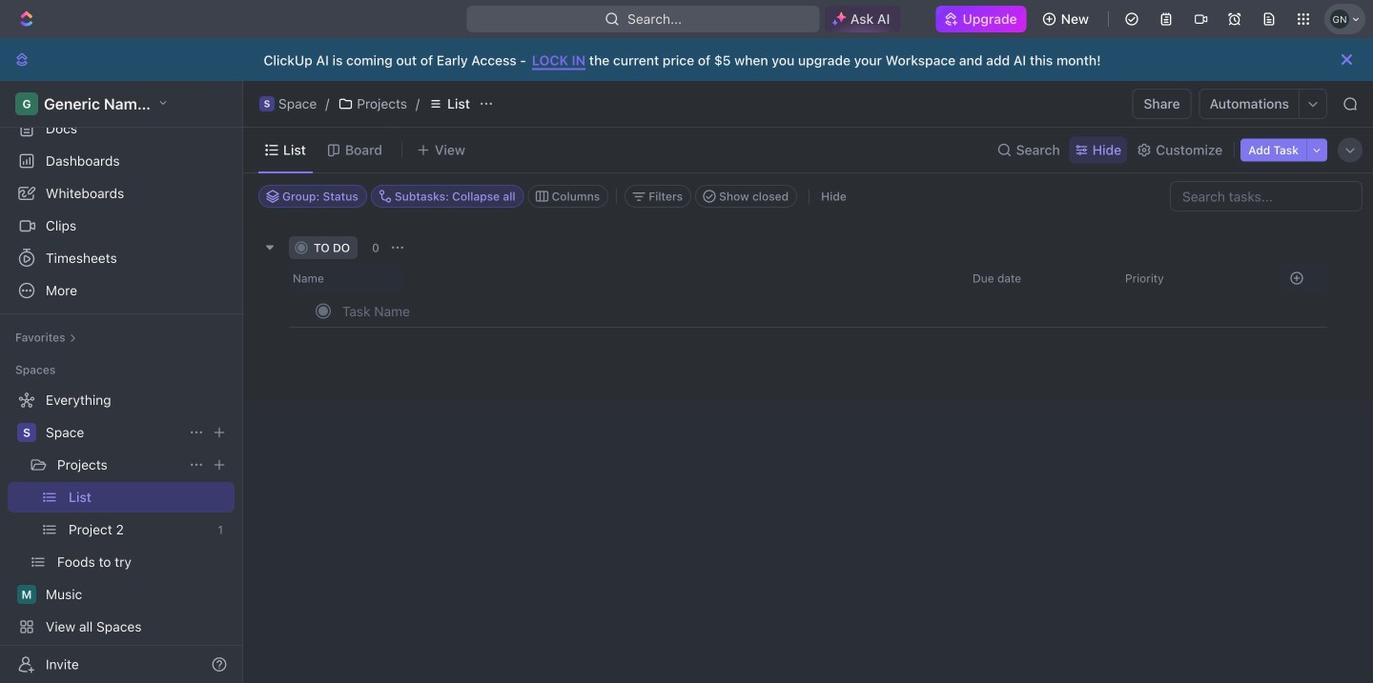 Task type: locate. For each thing, give the bounding box(es) containing it.
Task Name text field
[[342, 296, 900, 327]]

0 horizontal spatial space, , element
[[17, 424, 36, 443]]

space, , element
[[259, 96, 275, 112], [17, 424, 36, 443]]

0 vertical spatial space, , element
[[259, 96, 275, 112]]

tree
[[8, 385, 235, 675]]

1 horizontal spatial space, , element
[[259, 96, 275, 112]]

music, , element
[[17, 586, 36, 605]]

1 vertical spatial space, , element
[[17, 424, 36, 443]]

generic name's workspace, , element
[[15, 93, 38, 115]]

space, , element inside sidebar navigation
[[17, 424, 36, 443]]



Task type: describe. For each thing, give the bounding box(es) containing it.
sidebar navigation
[[0, 81, 247, 684]]

Search tasks... text field
[[1171, 182, 1362, 211]]

tree inside sidebar navigation
[[8, 385, 235, 675]]



Task type: vqa. For each thing, say whether or not it's contained in the screenshot.
the bottom Space, , ELEMENT
yes



